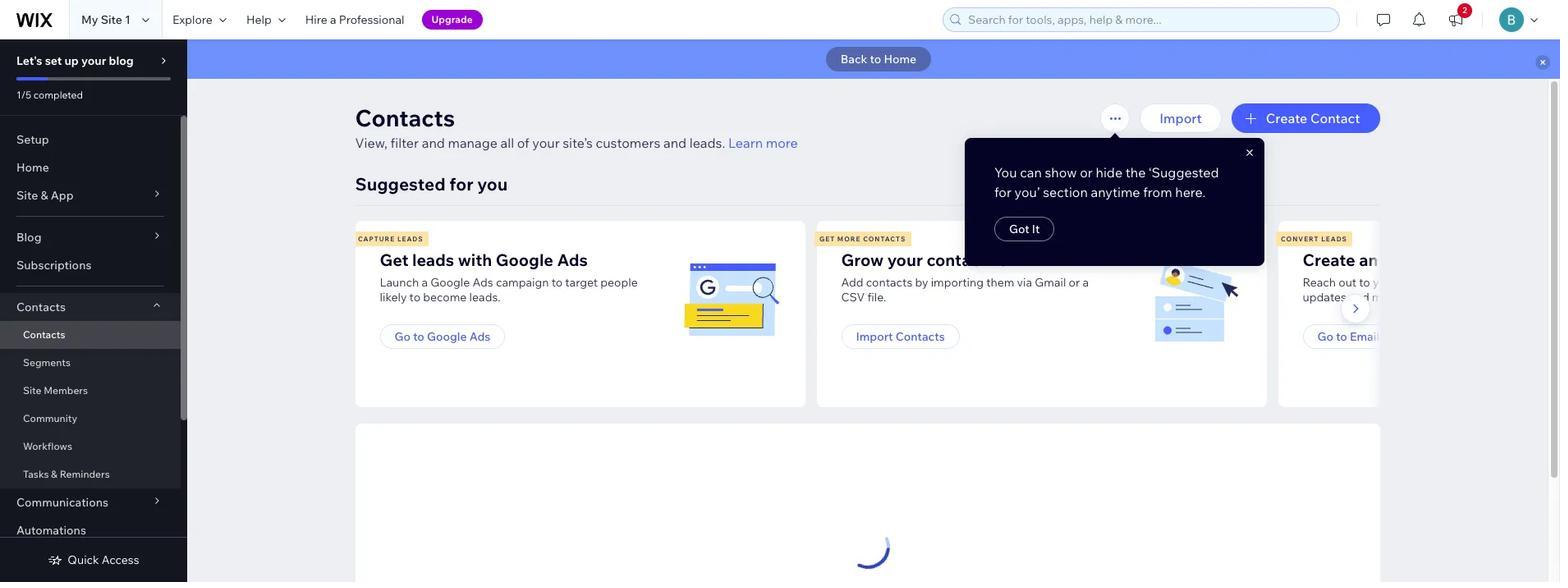 Task type: describe. For each thing, give the bounding box(es) containing it.
upgrade button
[[422, 10, 483, 30]]

site's
[[563, 135, 593, 151]]

convert leads
[[1281, 235, 1348, 243]]

target
[[565, 275, 598, 290]]

show
[[1045, 164, 1077, 181]]

access
[[102, 553, 139, 567]]

it
[[1032, 222, 1040, 237]]

& for app
[[41, 188, 48, 203]]

you can show or hide the 'suggested for you' section anytime from here.
[[995, 164, 1219, 200]]

learn
[[728, 135, 763, 151]]

an
[[1359, 250, 1378, 270]]

Search for tools, apps, help & more... field
[[963, 8, 1334, 31]]

view,
[[355, 135, 388, 151]]

here.
[[1176, 184, 1206, 200]]

1/5
[[16, 89, 31, 101]]

or inside grow your contact list add contacts by importing them via gmail or a csv file.
[[1069, 275, 1080, 290]]

back to home button
[[826, 47, 931, 71]]

setup
[[16, 132, 49, 147]]

go to google ads button
[[380, 324, 505, 349]]

'suggested
[[1149, 164, 1219, 181]]

a inside grow your contact list add contacts by importing them via gmail or a csv file.
[[1083, 275, 1089, 290]]

subscribers
[[1400, 275, 1462, 290]]

hire a professional link
[[295, 0, 414, 39]]

get
[[380, 250, 409, 270]]

upgrade
[[432, 13, 473, 25]]

site for site & app
[[16, 188, 38, 203]]

blog button
[[0, 223, 181, 251]]

csv
[[841, 290, 865, 305]]

community link
[[0, 405, 181, 433]]

0 vertical spatial site
[[101, 12, 122, 27]]

newsletters,
[[1490, 275, 1555, 290]]

workflows
[[23, 440, 72, 452]]

contacts
[[866, 275, 913, 290]]

section
[[1043, 184, 1088, 200]]

go to google ads
[[395, 329, 491, 344]]

contacts link
[[0, 321, 181, 349]]

home inside button
[[884, 52, 917, 67]]

go to email marketing
[[1318, 329, 1437, 344]]

community
[[23, 412, 77, 425]]

home inside sidebar "element"
[[16, 160, 49, 175]]

professional
[[339, 12, 404, 27]]

tasks
[[23, 468, 49, 480]]

your inside the contacts view, filter and manage all of your site's customers and leads. learn more
[[532, 135, 560, 151]]

from
[[1144, 184, 1173, 200]]

leads for create
[[1321, 235, 1348, 243]]

leads for get
[[397, 235, 423, 243]]

subscriptions link
[[0, 251, 181, 279]]

quick
[[68, 553, 99, 567]]

anytime
[[1091, 184, 1141, 200]]

more
[[766, 135, 798, 151]]

launch
[[380, 275, 419, 290]]

explore
[[172, 12, 213, 27]]

got it button
[[995, 217, 1055, 241]]

1 horizontal spatial and
[[663, 135, 687, 151]]

campaign inside create an email campaign reach out to your subscribers with newsletters, updates and more.
[[1428, 250, 1506, 270]]

got
[[1010, 222, 1030, 237]]

let's set up your blog
[[16, 53, 134, 68]]

site & app
[[16, 188, 74, 203]]

for inside you can show or hide the 'suggested for you' section anytime from here.
[[995, 184, 1012, 200]]

site members
[[23, 384, 88, 397]]

communications
[[16, 495, 108, 510]]

with inside get leads with google ads launch a google ads campaign to target people likely to become leads.
[[458, 250, 492, 270]]

1 vertical spatial ads
[[473, 275, 493, 290]]

suggested
[[355, 173, 446, 195]]

more
[[838, 235, 861, 243]]

file.
[[868, 290, 886, 305]]

all
[[501, 135, 514, 151]]

your inside grow your contact list add contacts by importing them via gmail or a csv file.
[[887, 250, 923, 270]]

0 horizontal spatial for
[[449, 173, 473, 195]]

people
[[600, 275, 638, 290]]

communications button
[[0, 489, 181, 517]]

import button
[[1140, 103, 1222, 133]]

my site 1
[[81, 12, 131, 27]]

2 button
[[1438, 0, 1474, 39]]

and inside create an email campaign reach out to your subscribers with newsletters, updates and more.
[[1349, 290, 1370, 305]]

back
[[841, 52, 868, 67]]

hide
[[1096, 164, 1123, 181]]

the
[[1126, 164, 1146, 181]]

create for an
[[1303, 250, 1356, 270]]

leads. inside get leads with google ads launch a google ads campaign to target people likely to become leads.
[[469, 290, 501, 305]]

grow your contact list add contacts by importing them via gmail or a csv file.
[[841, 250, 1089, 305]]

contacts inside button
[[896, 329, 945, 344]]

with inside create an email campaign reach out to your subscribers with newsletters, updates and more.
[[1465, 275, 1487, 290]]

them
[[986, 275, 1015, 290]]

reach
[[1303, 275, 1336, 290]]

setup link
[[0, 126, 181, 154]]

back to home alert
[[187, 39, 1560, 79]]

2
[[1463, 5, 1467, 16]]

manage
[[448, 135, 498, 151]]

set
[[45, 53, 62, 68]]

segments
[[23, 356, 71, 369]]

to left target
[[552, 275, 563, 290]]

a inside get leads with google ads launch a google ads campaign to target people likely to become leads.
[[422, 275, 428, 290]]

leads
[[412, 250, 454, 270]]

go for create
[[1318, 329, 1334, 344]]

to right likely
[[409, 290, 421, 305]]

suggested for you
[[355, 173, 508, 195]]

convert
[[1281, 235, 1319, 243]]

got it
[[1010, 222, 1040, 237]]



Task type: locate. For each thing, give the bounding box(es) containing it.
hire a professional
[[305, 12, 404, 27]]

more.
[[1372, 290, 1403, 305]]

create contact
[[1266, 110, 1360, 126]]

0 horizontal spatial a
[[330, 12, 336, 27]]

create left contact
[[1266, 110, 1308, 126]]

reminders
[[60, 468, 110, 480]]

1 horizontal spatial go
[[1318, 329, 1334, 344]]

by
[[915, 275, 928, 290]]

0 vertical spatial google
[[496, 250, 554, 270]]

1 vertical spatial site
[[16, 188, 38, 203]]

create inside create an email campaign reach out to your subscribers with newsletters, updates and more.
[[1303, 250, 1356, 270]]

create contact button
[[1232, 103, 1380, 133]]

import inside button
[[856, 329, 893, 344]]

quick access
[[68, 553, 139, 567]]

app
[[51, 188, 74, 203]]

capture leads
[[358, 235, 423, 243]]

0 horizontal spatial leads
[[397, 235, 423, 243]]

0 vertical spatial with
[[458, 250, 492, 270]]

1 horizontal spatial import
[[1160, 110, 1202, 126]]

0 vertical spatial home
[[884, 52, 917, 67]]

contacts button
[[0, 293, 181, 321]]

let's
[[16, 53, 42, 68]]

and
[[422, 135, 445, 151], [663, 135, 687, 151], [1349, 290, 1370, 305]]

to right the back
[[870, 52, 881, 67]]

or right gmail
[[1069, 275, 1080, 290]]

go to email marketing button
[[1303, 324, 1452, 349]]

your down 'an'
[[1373, 275, 1397, 290]]

your right up
[[81, 53, 106, 68]]

become
[[423, 290, 467, 305]]

1 horizontal spatial leads.
[[690, 135, 725, 151]]

to inside create an email campaign reach out to your subscribers with newsletters, updates and more.
[[1359, 275, 1370, 290]]

0 horizontal spatial with
[[458, 250, 492, 270]]

my
[[81, 12, 98, 27]]

contacts up "segments"
[[23, 328, 65, 341]]

& left app at the top
[[41, 188, 48, 203]]

segments link
[[0, 349, 181, 377]]

1 vertical spatial or
[[1069, 275, 1080, 290]]

with right "subscribers"
[[1465, 275, 1487, 290]]

2 horizontal spatial a
[[1083, 275, 1089, 290]]

1 vertical spatial campaign
[[496, 275, 549, 290]]

1 horizontal spatial leads
[[1321, 235, 1348, 243]]

create for contact
[[1266, 110, 1308, 126]]

completed
[[34, 89, 83, 101]]

1 vertical spatial import
[[856, 329, 893, 344]]

0 horizontal spatial go
[[395, 329, 411, 344]]

import down the file.
[[856, 329, 893, 344]]

can
[[1020, 164, 1042, 181]]

campaign
[[1428, 250, 1506, 270], [496, 275, 549, 290]]

contacts down subscriptions
[[16, 300, 66, 315]]

&
[[41, 188, 48, 203], [51, 468, 57, 480]]

import contacts
[[856, 329, 945, 344]]

1 horizontal spatial a
[[422, 275, 428, 290]]

site down "segments"
[[23, 384, 41, 397]]

and right filter at the left
[[422, 135, 445, 151]]

marketing
[[1382, 329, 1437, 344]]

create inside button
[[1266, 110, 1308, 126]]

leads. left learn on the top of the page
[[690, 135, 725, 151]]

site for site members
[[23, 384, 41, 397]]

site inside dropdown button
[[16, 188, 38, 203]]

2 horizontal spatial and
[[1349, 290, 1370, 305]]

contact
[[1311, 110, 1360, 126]]

automations link
[[0, 517, 181, 544]]

1 vertical spatial home
[[16, 160, 49, 175]]

campaign up "subscribers"
[[1428, 250, 1506, 270]]

via
[[1017, 275, 1032, 290]]

1 vertical spatial &
[[51, 468, 57, 480]]

leads right convert
[[1321, 235, 1348, 243]]

blog
[[16, 230, 41, 245]]

contacts down by
[[896, 329, 945, 344]]

0 horizontal spatial home
[[16, 160, 49, 175]]

0 vertical spatial create
[[1266, 110, 1308, 126]]

ads down get leads with google ads launch a google ads campaign to target people likely to become leads.
[[469, 329, 491, 344]]

ads
[[557, 250, 588, 270], [473, 275, 493, 290], [469, 329, 491, 344]]

email
[[1350, 329, 1380, 344]]

0 vertical spatial &
[[41, 188, 48, 203]]

back to home
[[841, 52, 917, 67]]

create an email campaign reach out to your subscribers with newsletters, updates and more.
[[1303, 250, 1555, 305]]

your up 'contacts'
[[887, 250, 923, 270]]

ads inside button
[[469, 329, 491, 344]]

1 vertical spatial leads.
[[469, 290, 501, 305]]

go down likely
[[395, 329, 411, 344]]

a right hire
[[330, 12, 336, 27]]

contacts
[[355, 103, 455, 132], [16, 300, 66, 315], [23, 328, 65, 341], [896, 329, 945, 344]]

& right tasks
[[51, 468, 57, 480]]

go left email
[[1318, 329, 1334, 344]]

ads up target
[[557, 250, 588, 270]]

1/5 completed
[[16, 89, 83, 101]]

tasks & reminders
[[23, 468, 110, 480]]

members
[[44, 384, 88, 397]]

site
[[101, 12, 122, 27], [16, 188, 38, 203], [23, 384, 41, 397]]

2 go from the left
[[1318, 329, 1334, 344]]

of
[[517, 135, 529, 151]]

capture
[[358, 235, 395, 243]]

contacts view, filter and manage all of your site's customers and leads. learn more
[[355, 103, 798, 151]]

importing
[[931, 275, 984, 290]]

import
[[1160, 110, 1202, 126], [856, 329, 893, 344]]

0 horizontal spatial import
[[856, 329, 893, 344]]

a
[[330, 12, 336, 27], [422, 275, 428, 290], [1083, 275, 1089, 290]]

create up the reach
[[1303, 250, 1356, 270]]

1 horizontal spatial with
[[1465, 275, 1487, 290]]

campaign inside get leads with google ads launch a google ads campaign to target people likely to become leads.
[[496, 275, 549, 290]]

2 leads from the left
[[1321, 235, 1348, 243]]

to right out
[[1359, 275, 1370, 290]]

with right leads
[[458, 250, 492, 270]]

contact
[[927, 250, 987, 270]]

tasks & reminders link
[[0, 461, 181, 489]]

hire
[[305, 12, 328, 27]]

to left email
[[1336, 329, 1347, 344]]

or inside you can show or hide the 'suggested for you' section anytime from here.
[[1080, 164, 1093, 181]]

blog
[[109, 53, 134, 68]]

for down 'you'
[[995, 184, 1012, 200]]

learn more button
[[728, 133, 798, 153]]

2 vertical spatial ads
[[469, 329, 491, 344]]

contacts inside dropdown button
[[16, 300, 66, 315]]

and left more.
[[1349, 290, 1370, 305]]

import contacts button
[[841, 324, 960, 349]]

help button
[[236, 0, 295, 39]]

help
[[246, 12, 272, 27]]

a right gmail
[[1083, 275, 1089, 290]]

your right of
[[532, 135, 560, 151]]

list containing get leads with google ads
[[353, 221, 1560, 407]]

1 horizontal spatial home
[[884, 52, 917, 67]]

site left 1
[[101, 12, 122, 27]]

to
[[870, 52, 881, 67], [552, 275, 563, 290], [1359, 275, 1370, 290], [409, 290, 421, 305], [413, 329, 424, 344], [1336, 329, 1347, 344]]

or left hide
[[1080, 164, 1093, 181]]

contacts up filter at the left
[[355, 103, 455, 132]]

add
[[841, 275, 864, 290]]

customers
[[596, 135, 661, 151]]

& inside dropdown button
[[41, 188, 48, 203]]

list
[[353, 221, 1560, 407]]

1 horizontal spatial &
[[51, 468, 57, 480]]

import for import contacts
[[856, 329, 893, 344]]

site members link
[[0, 377, 181, 405]]

up
[[64, 53, 79, 68]]

with
[[458, 250, 492, 270], [1465, 275, 1487, 290]]

leads. right become
[[469, 290, 501, 305]]

and right customers
[[663, 135, 687, 151]]

for
[[449, 173, 473, 195], [995, 184, 1012, 200]]

google inside button
[[427, 329, 467, 344]]

home right the back
[[884, 52, 917, 67]]

1 vertical spatial google
[[431, 275, 470, 290]]

for left you
[[449, 173, 473, 195]]

1 leads from the left
[[397, 235, 423, 243]]

1 vertical spatial create
[[1303, 250, 1356, 270]]

2 vertical spatial site
[[23, 384, 41, 397]]

gmail
[[1035, 275, 1066, 290]]

automations
[[16, 523, 86, 538]]

0 vertical spatial campaign
[[1428, 250, 1506, 270]]

get
[[820, 235, 835, 243]]

0 vertical spatial leads.
[[690, 135, 725, 151]]

your inside create an email campaign reach out to your subscribers with newsletters, updates and more.
[[1373, 275, 1397, 290]]

import up the 'suggested
[[1160, 110, 1202, 126]]

2 vertical spatial google
[[427, 329, 467, 344]]

home down 'setup'
[[16, 160, 49, 175]]

1 horizontal spatial for
[[995, 184, 1012, 200]]

import for import
[[1160, 110, 1202, 126]]

0 horizontal spatial leads.
[[469, 290, 501, 305]]

home link
[[0, 154, 181, 181]]

site left app at the top
[[16, 188, 38, 203]]

0 horizontal spatial and
[[422, 135, 445, 151]]

site & app button
[[0, 181, 181, 209]]

& for reminders
[[51, 468, 57, 480]]

create
[[1266, 110, 1308, 126], [1303, 250, 1356, 270]]

get leads with google ads launch a google ads campaign to target people likely to become leads.
[[380, 250, 638, 305]]

0 vertical spatial ads
[[557, 250, 588, 270]]

go for get
[[395, 329, 411, 344]]

contacts inside the contacts view, filter and manage all of your site's customers and leads. learn more
[[355, 103, 455, 132]]

1 horizontal spatial campaign
[[1428, 250, 1506, 270]]

ads right become
[[473, 275, 493, 290]]

quick access button
[[48, 553, 139, 567]]

0 vertical spatial or
[[1080, 164, 1093, 181]]

campaign left target
[[496, 275, 549, 290]]

a down leads
[[422, 275, 428, 290]]

list
[[990, 250, 1014, 270]]

import inside button
[[1160, 110, 1202, 126]]

to inside button
[[870, 52, 881, 67]]

updates
[[1303, 290, 1347, 305]]

leads up get
[[397, 235, 423, 243]]

sidebar element
[[0, 39, 187, 582]]

email
[[1382, 250, 1425, 270]]

1 vertical spatial with
[[1465, 275, 1487, 290]]

0 horizontal spatial &
[[41, 188, 48, 203]]

your inside sidebar "element"
[[81, 53, 106, 68]]

filter
[[391, 135, 419, 151]]

0 horizontal spatial campaign
[[496, 275, 549, 290]]

0 vertical spatial import
[[1160, 110, 1202, 126]]

to down become
[[413, 329, 424, 344]]

1 go from the left
[[395, 329, 411, 344]]

you
[[995, 164, 1017, 181]]

leads. inside the contacts view, filter and manage all of your site's customers and leads. learn more
[[690, 135, 725, 151]]



Task type: vqa. For each thing, say whether or not it's contained in the screenshot.
Wix for Video
no



